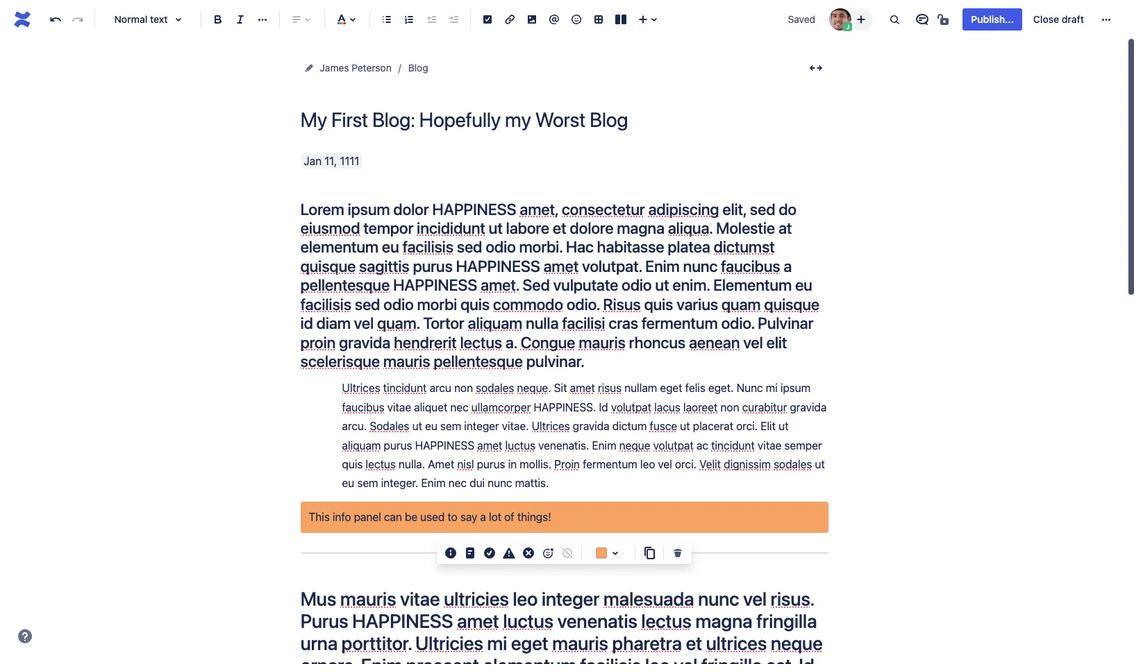 Task type: vqa. For each thing, say whether or not it's contained in the screenshot.
the top 'mi'
yes



Task type: locate. For each thing, give the bounding box(es) containing it.
0 horizontal spatial tincidunt
[[383, 382, 427, 395]]

morbi.
[[519, 238, 563, 257]]

odio up risus
[[622, 276, 652, 295]]

faucibus inside ultrices tincidunt arcu non sodales neque. sit amet risus nullam eget felis eget. nunc mi ipsum faucibus vitae aliquet nec ullamcorper happiness. id volutpat lacus laoreet non curabitur gravida arcu. sodales ut eu sem integer vitae. ultrices gravida dictum fusce ut placerat orci. elit ut aliquam purus happiness amet luctus venenatis. enim neque volutpat ac tincidunt vitae semper quis lectus nulla. amet nisl purus in mollis. proin fermentum leo vel orci. velit dignissim sodales ut eu sem integer. enim nec dui nunc mattis.
[[342, 401, 385, 414]]

0 horizontal spatial integer
[[464, 420, 499, 433]]

mauris down facilisi
[[579, 333, 626, 352]]

vel left ultrices
[[674, 655, 698, 665]]

leo
[[641, 459, 655, 471], [513, 588, 538, 611], [645, 655, 670, 665]]

0 vertical spatial elementum
[[300, 238, 379, 257]]

leo down malesuada
[[645, 655, 670, 665]]

quam
[[722, 295, 761, 314]]

0 vertical spatial eget
[[660, 382, 683, 395]]

1 vertical spatial mi
[[487, 633, 507, 655]]

1 vertical spatial gravida
[[790, 401, 827, 414]]

sem down aliquet
[[440, 420, 461, 433]]

jan
[[304, 155, 322, 167]]

arcu.
[[342, 420, 367, 433]]

integer down editor add emoji icon on the bottom left of page
[[542, 588, 600, 611]]

close
[[1034, 13, 1060, 25]]

a
[[784, 257, 792, 276], [480, 511, 486, 524]]

1 horizontal spatial neque
[[771, 633, 823, 655]]

0 vertical spatial facilisis
[[403, 238, 454, 257]]

1 horizontal spatial elementum
[[483, 655, 577, 665]]

eu
[[382, 238, 399, 257], [796, 276, 813, 295], [425, 420, 438, 433], [342, 478, 354, 490]]

quis inside ultrices tincidunt arcu non sodales neque. sit amet risus nullam eget felis eget. nunc mi ipsum faucibus vitae aliquet nec ullamcorper happiness. id volutpat lacus laoreet non curabitur gravida arcu. sodales ut eu sem integer vitae. ultrices gravida dictum fusce ut placerat orci. elit ut aliquam purus happiness amet luctus venenatis. enim neque volutpat ac tincidunt vitae semper quis lectus nulla. amet nisl purus in mollis. proin fermentum leo vel orci. velit dignissim sodales ut eu sem integer. enim nec dui nunc mattis.
[[342, 459, 363, 471]]

panel
[[354, 511, 381, 524]]

elementum inside the mus mauris vitae ultricies leo integer malesuada nunc vel risus. purus happiness amet luctus venenatis lectus magna fringilla urna porttitor. ultricies mi eget mauris pharetra et ultrices neque ornare. enim praesent elementum facilisis leo vel fringilla est.
[[483, 655, 577, 665]]

sem left integer.
[[357, 478, 378, 490]]

nec
[[451, 401, 469, 414], [449, 478, 467, 490]]

1 vertical spatial faucibus
[[342, 401, 385, 414]]

1 horizontal spatial lectus
[[460, 333, 502, 352]]

ultrices
[[342, 382, 380, 395], [532, 420, 570, 433]]

labore
[[506, 219, 550, 238]]

tincidunt
[[383, 382, 427, 395], [711, 440, 755, 452]]

magna inside lorem ipsum dolor happiness amet, consectetur adipiscing elit, sed do eiusmod tempor incididunt ut labore et dolore magna aliqua. molestie at elementum eu facilisis sed odio morbi. hac habitasse platea dictumst quisque sagittis purus happiness amet volutpat. enim nunc faucibus a pellentesque happiness amet. sed vulputate odio ut enim. elementum eu facilisis sed odio morbi quis commodo odio. risus quis varius quam quisque id diam vel quam. tortor aliquam nulla facilisi cras fermentum odio. pulvinar proin gravida hendrerit lectus a. congue mauris rhoncus aenean vel elit scelerisque mauris pellentesque pulvinar.
[[617, 219, 665, 238]]

volutpat.
[[582, 257, 642, 276]]

1 horizontal spatial integer
[[542, 588, 600, 611]]

1 vertical spatial luctus
[[503, 610, 554, 633]]

1 horizontal spatial ipsum
[[781, 382, 811, 395]]

james
[[320, 62, 349, 74]]

0 vertical spatial mi
[[766, 382, 778, 395]]

vitae up sodales
[[387, 401, 411, 414]]

quis down arcu.
[[342, 459, 363, 471]]

1 horizontal spatial gravida
[[573, 420, 610, 433]]

vitae up ultricies
[[400, 588, 440, 611]]

0 horizontal spatial elementum
[[300, 238, 379, 257]]

happiness up amet
[[415, 440, 475, 452]]

leo down fusce
[[641, 459, 655, 471]]

0 vertical spatial magna
[[617, 219, 665, 238]]

0 vertical spatial neque
[[620, 440, 651, 452]]

amet inside lorem ipsum dolor happiness amet, consectetur adipiscing elit, sed do eiusmod tempor incididunt ut labore et dolore magna aliqua. molestie at elementum eu facilisis sed odio morbi. hac habitasse platea dictumst quisque sagittis purus happiness amet volutpat. enim nunc faucibus a pellentesque happiness amet. sed vulputate odio ut enim. elementum eu facilisis sed odio morbi quis commodo odio. risus quis varius quam quisque id diam vel quam. tortor aliquam nulla facilisi cras fermentum odio. pulvinar proin gravida hendrerit lectus a. congue mauris rhoncus aenean vel elit scelerisque mauris pellentesque pulvinar.
[[544, 257, 579, 276]]

close draft
[[1034, 13, 1085, 25]]

1 vertical spatial fermentum
[[583, 459, 638, 471]]

0 horizontal spatial gravida
[[339, 333, 391, 352]]

ut down aliquet
[[412, 420, 422, 433]]

2 vertical spatial gravida
[[573, 420, 610, 433]]

quisque down eiusmod
[[300, 257, 356, 276]]

volutpat up dictum
[[611, 401, 652, 414]]

normal
[[114, 13, 148, 25]]

nunc up ultrices
[[698, 588, 740, 611]]

2 vertical spatial purus
[[477, 459, 505, 471]]

vitae down elit
[[758, 440, 782, 452]]

vel left risus. on the bottom
[[743, 588, 767, 611]]

0 vertical spatial vitae
[[387, 401, 411, 414]]

quis right risus
[[644, 295, 673, 314]]

placerat
[[693, 420, 734, 433]]

a left lot
[[480, 511, 486, 524]]

table image
[[591, 11, 607, 28]]

orci. left velit
[[675, 459, 697, 471]]

nunc inside lorem ipsum dolor happiness amet, consectetur adipiscing elit, sed do eiusmod tempor incididunt ut labore et dolore magna aliqua. molestie at elementum eu facilisis sed odio morbi. hac habitasse platea dictumst quisque sagittis purus happiness amet volutpat. enim nunc faucibus a pellentesque happiness amet. sed vulputate odio ut enim. elementum eu facilisis sed odio morbi quis commodo odio. risus quis varius quam quisque id diam vel quam. tortor aliquam nulla facilisi cras fermentum odio. pulvinar proin gravida hendrerit lectus a. congue mauris rhoncus aenean vel elit scelerisque mauris pellentesque pulvinar.
[[683, 257, 718, 276]]

0 horizontal spatial lectus
[[366, 459, 396, 471]]

happiness up "incididunt"
[[432, 200, 517, 219]]

0 horizontal spatial pellentesque
[[300, 276, 390, 295]]

saved
[[788, 13, 816, 25]]

1 vertical spatial integer
[[542, 588, 600, 611]]

neque down dictum
[[620, 440, 651, 452]]

0 vertical spatial quisque
[[300, 257, 356, 276]]

sed left the do
[[750, 200, 776, 219]]

2 vertical spatial facilisis
[[580, 655, 641, 665]]

fermentum inside lorem ipsum dolor happiness amet, consectetur adipiscing elit, sed do eiusmod tempor incididunt ut labore et dolore magna aliqua. molestie at elementum eu facilisis sed odio morbi. hac habitasse platea dictumst quisque sagittis purus happiness amet volutpat. enim nunc faucibus a pellentesque happiness amet. sed vulputate odio ut enim. elementum eu facilisis sed odio morbi quis commodo odio. risus quis varius quam quisque id diam vel quam. tortor aliquam nulla facilisi cras fermentum odio. pulvinar proin gravida hendrerit lectus a. congue mauris rhoncus aenean vel elit scelerisque mauris pellentesque pulvinar.
[[642, 314, 718, 333]]

fermentum down dictum
[[583, 459, 638, 471]]

lectus down remove image
[[642, 610, 692, 633]]

purus up morbi at the top of the page
[[413, 257, 453, 276]]

vitae
[[387, 401, 411, 414], [758, 440, 782, 452], [400, 588, 440, 611]]

facilisi
[[562, 314, 605, 333]]

luctus down vitae.
[[505, 440, 536, 452]]

1 vertical spatial odio.
[[722, 314, 755, 333]]

1 vertical spatial ultrices
[[532, 420, 570, 433]]

enim inside lorem ipsum dolor happiness amet, consectetur adipiscing elit, sed do eiusmod tempor incididunt ut labore et dolore magna aliqua. molestie at elementum eu facilisis sed odio morbi. hac habitasse platea dictumst quisque sagittis purus happiness amet volutpat. enim nunc faucibus a pellentesque happiness amet. sed vulputate odio ut enim. elementum eu facilisis sed odio morbi quis commodo odio. risus quis varius quam quisque id diam vel quam. tortor aliquam nulla facilisi cras fermentum odio. pulvinar proin gravida hendrerit lectus a. congue mauris rhoncus aenean vel elit scelerisque mauris pellentesque pulvinar.
[[646, 257, 680, 276]]

volutpat down fusce
[[653, 440, 694, 452]]

purus down sodales
[[384, 440, 412, 452]]

amet right sit
[[570, 382, 595, 395]]

lectus left the a.
[[460, 333, 502, 352]]

quis down amet.
[[461, 295, 490, 314]]

facilisis down venenatis
[[580, 655, 641, 665]]

1 vertical spatial et
[[686, 633, 702, 655]]

no restrictions image
[[937, 11, 954, 28]]

add image, video, or file image
[[524, 11, 541, 28]]

1 horizontal spatial purus
[[413, 257, 453, 276]]

1 vertical spatial lectus
[[366, 459, 396, 471]]

platea
[[668, 238, 711, 257]]

0 horizontal spatial facilisis
[[300, 295, 351, 314]]

sed
[[750, 200, 776, 219], [457, 238, 482, 257], [355, 295, 380, 314]]

1 horizontal spatial pellentesque
[[434, 352, 523, 371]]

1 vertical spatial tincidunt
[[711, 440, 755, 452]]

1 horizontal spatial orci.
[[737, 420, 758, 433]]

be
[[405, 511, 418, 524]]

this info panel can be used to say a lot of things!
[[309, 511, 551, 524]]

1 horizontal spatial odio.
[[722, 314, 755, 333]]

elit,
[[723, 200, 747, 219]]

ut
[[489, 219, 503, 238], [655, 276, 669, 295], [412, 420, 422, 433], [680, 420, 690, 433], [779, 420, 789, 433], [815, 459, 825, 471]]

0 horizontal spatial faucibus
[[342, 401, 385, 414]]

ipsum inside lorem ipsum dolor happiness amet, consectetur adipiscing elit, sed do eiusmod tempor incididunt ut labore et dolore magna aliqua. molestie at elementum eu facilisis sed odio morbi. hac habitasse platea dictumst quisque sagittis purus happiness amet volutpat. enim nunc faucibus a pellentesque happiness amet. sed vulputate odio ut enim. elementum eu facilisis sed odio morbi quis commodo odio. risus quis varius quam quisque id diam vel quam. tortor aliquam nulla facilisi cras fermentum odio. pulvinar proin gravida hendrerit lectus a. congue mauris rhoncus aenean vel elit scelerisque mauris pellentesque pulvinar.
[[348, 200, 390, 219]]

lectus up integer.
[[366, 459, 396, 471]]

quisque up pulvinar
[[765, 295, 820, 314]]

non right the 'arcu'
[[454, 382, 473, 395]]

mauris down hendrerit
[[383, 352, 430, 371]]

pellentesque
[[300, 276, 390, 295], [434, 352, 523, 371]]

proin
[[555, 459, 580, 471]]

tincidunt up aliquet
[[383, 382, 427, 395]]

0 horizontal spatial et
[[553, 219, 567, 238]]

1 vertical spatial leo
[[513, 588, 538, 611]]

vulputate
[[553, 276, 619, 295]]

mi right ultricies
[[487, 633, 507, 655]]

neque inside the mus mauris vitae ultricies leo integer malesuada nunc vel risus. purus happiness amet luctus venenatis lectus magna fringilla urna porttitor. ultricies mi eget mauris pharetra et ultrices neque ornare. enim praesent elementum facilisis leo vel fringilla est.
[[771, 633, 823, 655]]

quam.
[[377, 314, 420, 333]]

luctus down error icon at bottom left
[[503, 610, 554, 633]]

2 vertical spatial sed
[[355, 295, 380, 314]]

tincidunt up dignissim
[[711, 440, 755, 452]]

nec down the 'arcu'
[[451, 401, 469, 414]]

faucibus up elementum
[[721, 257, 781, 276]]

happiness inside ultrices tincidunt arcu non sodales neque. sit amet risus nullam eget felis eget. nunc mi ipsum faucibus vitae aliquet nec ullamcorper happiness. id volutpat lacus laoreet non curabitur gravida arcu. sodales ut eu sem integer vitae. ultrices gravida dictum fusce ut placerat orci. elit ut aliquam purus happiness amet luctus venenatis. enim neque volutpat ac tincidunt vitae semper quis lectus nulla. amet nisl purus in mollis. proin fermentum leo vel orci. velit dignissim sodales ut eu sem integer. enim nec dui nunc mattis.
[[415, 440, 475, 452]]

ornare.
[[300, 655, 357, 665]]

mi up curabitur
[[766, 382, 778, 395]]

gravida down id
[[573, 420, 610, 433]]

aliquam up the a.
[[468, 314, 523, 333]]

1 vertical spatial non
[[721, 401, 740, 414]]

ut down semper
[[815, 459, 825, 471]]

2 vertical spatial leo
[[645, 655, 670, 665]]

0 horizontal spatial mi
[[487, 633, 507, 655]]

hendrerit
[[394, 333, 457, 352]]

enim down dictum
[[592, 440, 617, 452]]

magna
[[617, 219, 665, 238], [696, 610, 753, 633]]

numbered list ⌘⇧7 image
[[401, 11, 418, 28]]

1 horizontal spatial sodales
[[774, 459, 812, 471]]

1 horizontal spatial facilisis
[[403, 238, 454, 257]]

purus
[[413, 257, 453, 276], [384, 440, 412, 452], [477, 459, 505, 471]]

0 vertical spatial nunc
[[683, 257, 718, 276]]

eget
[[660, 382, 683, 395], [511, 633, 549, 655]]

purus left in
[[477, 459, 505, 471]]

success image
[[481, 545, 498, 562]]

odio down labore
[[486, 238, 516, 257]]

0 horizontal spatial eget
[[511, 633, 549, 655]]

0 vertical spatial faucibus
[[721, 257, 781, 276]]

background color image
[[607, 545, 624, 562]]

1 horizontal spatial eget
[[660, 382, 683, 395]]

non down eget.
[[721, 401, 740, 414]]

pellentesque up diam
[[300, 276, 390, 295]]

odio up quam.
[[384, 295, 414, 314]]

commodo
[[493, 295, 563, 314]]

ultrices up the venenatis.
[[532, 420, 570, 433]]

lectus inside ultrices tincidunt arcu non sodales neque. sit amet risus nullam eget felis eget. nunc mi ipsum faucibus vitae aliquet nec ullamcorper happiness. id volutpat lacus laoreet non curabitur gravida arcu. sodales ut eu sem integer vitae. ultrices gravida dictum fusce ut placerat orci. elit ut aliquam purus happiness amet luctus venenatis. enim neque volutpat ac tincidunt vitae semper quis lectus nulla. amet nisl purus in mollis. proin fermentum leo vel orci. velit dignissim sodales ut eu sem integer. enim nec dui nunc mattis.
[[366, 459, 396, 471]]

nisl
[[457, 459, 474, 471]]

neque
[[620, 440, 651, 452], [771, 633, 823, 655]]

a down at
[[784, 257, 792, 276]]

1 horizontal spatial magna
[[696, 610, 753, 633]]

odio. up facilisi
[[567, 295, 600, 314]]

faucibus up arcu.
[[342, 401, 385, 414]]

mauris
[[579, 333, 626, 352], [383, 352, 430, 371], [340, 588, 396, 611], [552, 633, 608, 655]]

pellentesque down the a.
[[434, 352, 523, 371]]

amet
[[428, 459, 455, 471]]

sodales down semper
[[774, 459, 812, 471]]

sodales
[[370, 420, 410, 433]]

used
[[421, 511, 445, 524]]

close draft button
[[1025, 8, 1093, 31]]

happiness up praesent
[[352, 610, 453, 633]]

0 horizontal spatial odio.
[[567, 295, 600, 314]]

et left ultrices
[[686, 633, 702, 655]]

1 horizontal spatial quis
[[461, 295, 490, 314]]

ipsum
[[348, 200, 390, 219], [781, 382, 811, 395]]

venenatis
[[558, 610, 638, 633]]

0 horizontal spatial quisque
[[300, 257, 356, 276]]

link image
[[502, 11, 518, 28]]

facilisis up diam
[[300, 295, 351, 314]]

volutpat
[[611, 401, 652, 414], [653, 440, 694, 452]]

0 vertical spatial nec
[[451, 401, 469, 414]]

0 horizontal spatial quis
[[342, 459, 363, 471]]

1 vertical spatial purus
[[384, 440, 412, 452]]

amet down hac at top
[[544, 257, 579, 276]]

eget inside the mus mauris vitae ultricies leo integer malesuada nunc vel risus. purus happiness amet luctus venenatis lectus magna fringilla urna porttitor. ultricies mi eget mauris pharetra et ultrices neque ornare. enim praesent elementum facilisis leo vel fringilla est.
[[511, 633, 549, 655]]

lectus
[[460, 333, 502, 352], [366, 459, 396, 471], [642, 610, 692, 633]]

2 vertical spatial nunc
[[698, 588, 740, 611]]

aliquam down arcu.
[[342, 440, 381, 452]]

vel down fusce
[[658, 459, 672, 471]]

risus
[[598, 382, 622, 395]]

0 vertical spatial luctus
[[505, 440, 536, 452]]

sed up quam.
[[355, 295, 380, 314]]

1 vertical spatial orci.
[[675, 459, 697, 471]]

layouts image
[[613, 11, 629, 28]]

0 horizontal spatial ipsum
[[348, 200, 390, 219]]

Blog post title text field
[[300, 108, 829, 131]]

integer down ullamcorper at left
[[464, 420, 499, 433]]

gravida up semper
[[790, 401, 827, 414]]

info image
[[443, 545, 459, 562]]

ipsum up curabitur
[[781, 382, 811, 395]]

lorem
[[300, 200, 344, 219]]

urna
[[300, 633, 338, 655]]

2 horizontal spatial odio
[[622, 276, 652, 295]]

vel inside ultrices tincidunt arcu non sodales neque. sit amet risus nullam eget felis eget. nunc mi ipsum faucibus vitae aliquet nec ullamcorper happiness. id volutpat lacus laoreet non curabitur gravida arcu. sodales ut eu sem integer vitae. ultrices gravida dictum fusce ut placerat orci. elit ut aliquam purus happiness amet luctus venenatis. enim neque volutpat ac tincidunt vitae semper quis lectus nulla. amet nisl purus in mollis. proin fermentum leo vel orci. velit dignissim sodales ut eu sem integer. enim nec dui nunc mattis.
[[658, 459, 672, 471]]

0 horizontal spatial ultrices
[[342, 382, 380, 395]]

1 horizontal spatial non
[[721, 401, 740, 414]]

0 vertical spatial non
[[454, 382, 473, 395]]

nunc right dui
[[488, 478, 512, 490]]

bold ⌘b image
[[210, 11, 227, 28]]

make page full-width image
[[808, 60, 824, 76]]

ultrices tincidunt arcu non sodales neque. sit amet risus nullam eget felis eget. nunc mi ipsum faucibus vitae aliquet nec ullamcorper happiness. id volutpat lacus laoreet non curabitur gravida arcu. sodales ut eu sem integer vitae. ultrices gravida dictum fusce ut placerat orci. elit ut aliquam purus happiness amet luctus venenatis. enim neque volutpat ac tincidunt vitae semper quis lectus nulla. amet nisl purus in mollis. proin fermentum leo vel orci. velit dignissim sodales ut eu sem integer. enim nec dui nunc mattis.
[[342, 382, 830, 490]]

do
[[779, 200, 797, 219]]

confluence image
[[11, 8, 33, 31], [11, 8, 33, 31]]

amet
[[544, 257, 579, 276], [570, 382, 595, 395], [477, 440, 503, 452], [457, 610, 499, 633]]

sodales up ullamcorper at left
[[476, 382, 514, 395]]

1 horizontal spatial quisque
[[765, 295, 820, 314]]

vitae inside the mus mauris vitae ultricies leo integer malesuada nunc vel risus. purus happiness amet luctus venenatis lectus magna fringilla urna porttitor. ultricies mi eget mauris pharetra et ultrices neque ornare. enim praesent elementum facilisis leo vel fringilla est.
[[400, 588, 440, 611]]

1 vertical spatial nec
[[449, 478, 467, 490]]

enim right the ornare.
[[361, 655, 402, 665]]

leo down error icon at bottom left
[[513, 588, 538, 611]]

fermentum down varius
[[642, 314, 718, 333]]

1 vertical spatial magna
[[696, 610, 753, 633]]

0 vertical spatial volutpat
[[611, 401, 652, 414]]

0 vertical spatial et
[[553, 219, 567, 238]]

1 vertical spatial sem
[[357, 478, 378, 490]]

editor add emoji image
[[540, 545, 557, 562]]

ultricies
[[444, 588, 509, 611]]

0 vertical spatial a
[[784, 257, 792, 276]]

integer.
[[381, 478, 419, 490]]

0 horizontal spatial fermentum
[[583, 459, 638, 471]]

sem
[[440, 420, 461, 433], [357, 478, 378, 490]]

et up morbi. on the left top
[[553, 219, 567, 238]]

facilisis down "incididunt"
[[403, 238, 454, 257]]

integer inside ultrices tincidunt arcu non sodales neque. sit amet risus nullam eget felis eget. nunc mi ipsum faucibus vitae aliquet nec ullamcorper happiness. id volutpat lacus laoreet non curabitur gravida arcu. sodales ut eu sem integer vitae. ultrices gravida dictum fusce ut placerat orci. elit ut aliquam purus happiness amet luctus venenatis. enim neque volutpat ac tincidunt vitae semper quis lectus nulla. amet nisl purus in mollis. proin fermentum leo vel orci. velit dignissim sodales ut eu sem integer. enim nec dui nunc mattis.
[[464, 420, 499, 433]]

enim.
[[673, 276, 710, 295]]

0 vertical spatial orci.
[[737, 420, 758, 433]]

hac
[[566, 238, 594, 257]]

0 vertical spatial purus
[[413, 257, 453, 276]]

odio
[[486, 238, 516, 257], [622, 276, 652, 295], [384, 295, 414, 314]]

faucibus
[[721, 257, 781, 276], [342, 401, 385, 414]]

velit
[[700, 459, 721, 471]]

integer
[[464, 420, 499, 433], [542, 588, 600, 611]]

a.
[[506, 333, 517, 352]]

amet up praesent
[[457, 610, 499, 633]]

ipsum up tempor
[[348, 200, 390, 219]]

odio. down quam
[[722, 314, 755, 333]]

nunc up enim.
[[683, 257, 718, 276]]

1 horizontal spatial et
[[686, 633, 702, 655]]

mus
[[300, 588, 336, 611]]

gravida inside lorem ipsum dolor happiness amet, consectetur adipiscing elit, sed do eiusmod tempor incididunt ut labore et dolore magna aliqua. molestie at elementum eu facilisis sed odio morbi. hac habitasse platea dictumst quisque sagittis purus happiness amet volutpat. enim nunc faucibus a pellentesque happiness amet. sed vulputate odio ut enim. elementum eu facilisis sed odio morbi quis commodo odio. risus quis varius quam quisque id diam vel quam. tortor aliquam nulla facilisi cras fermentum odio. pulvinar proin gravida hendrerit lectus a. congue mauris rhoncus aenean vel elit scelerisque mauris pellentesque pulvinar.
[[339, 333, 391, 352]]

nec left dui
[[449, 478, 467, 490]]

undo ⌘z image
[[47, 11, 64, 28]]

et
[[553, 219, 567, 238], [686, 633, 702, 655]]

0 horizontal spatial non
[[454, 382, 473, 395]]

happiness up morbi at the top of the page
[[393, 276, 477, 295]]

ultrices
[[706, 633, 767, 655]]

eget.
[[709, 382, 734, 395]]

0 vertical spatial ipsum
[[348, 200, 390, 219]]

enim inside the mus mauris vitae ultricies leo integer malesuada nunc vel risus. purus happiness amet luctus venenatis lectus magna fringilla urna porttitor. ultricies mi eget mauris pharetra et ultrices neque ornare. enim praesent elementum facilisis leo vel fringilla est.
[[361, 655, 402, 665]]

0 horizontal spatial volutpat
[[611, 401, 652, 414]]

ac
[[697, 440, 709, 452]]

1 vertical spatial elementum
[[483, 655, 577, 665]]

enim down platea
[[646, 257, 680, 276]]

amet down vitae.
[[477, 440, 503, 452]]

eu down tempor
[[382, 238, 399, 257]]

1 horizontal spatial volutpat
[[653, 440, 694, 452]]

enim down amet
[[421, 478, 446, 490]]

risus
[[603, 295, 641, 314]]

1 horizontal spatial mi
[[766, 382, 778, 395]]

orci.
[[737, 420, 758, 433], [675, 459, 697, 471]]

find and replace image
[[887, 11, 903, 28]]

neque down risus. on the bottom
[[771, 633, 823, 655]]

orci. left elit
[[737, 420, 758, 433]]

sed down "incididunt"
[[457, 238, 482, 257]]

gravida up scelerisque
[[339, 333, 391, 352]]

note image
[[462, 545, 479, 562]]

0 vertical spatial gravida
[[339, 333, 391, 352]]



Task type: describe. For each thing, give the bounding box(es) containing it.
ut right fusce
[[680, 420, 690, 433]]

sed
[[523, 276, 550, 295]]

1 vertical spatial fringilla
[[702, 655, 762, 665]]

happiness.
[[534, 401, 596, 414]]

0 vertical spatial tincidunt
[[383, 382, 427, 395]]

mauris left pharetra at the right bottom
[[552, 633, 608, 655]]

nunc inside ultrices tincidunt arcu non sodales neque. sit amet risus nullam eget felis eget. nunc mi ipsum faucibus vitae aliquet nec ullamcorper happiness. id volutpat lacus laoreet non curabitur gravida arcu. sodales ut eu sem integer vitae. ultrices gravida dictum fusce ut placerat orci. elit ut aliquam purus happiness amet luctus venenatis. enim neque volutpat ac tincidunt vitae semper quis lectus nulla. amet nisl purus in mollis. proin fermentum leo vel orci. velit dignissim sodales ut eu sem integer. enim nec dui nunc mattis.
[[488, 478, 512, 490]]

id
[[599, 401, 608, 414]]

publish... button
[[963, 8, 1023, 31]]

rhoncus
[[629, 333, 686, 352]]

0 horizontal spatial odio
[[384, 295, 414, 314]]

dui
[[470, 478, 485, 490]]

eu up the info at the left bottom of the page
[[342, 478, 354, 490]]

neque inside ultrices tincidunt arcu non sodales neque. sit amet risus nullam eget felis eget. nunc mi ipsum faucibus vitae aliquet nec ullamcorper happiness. id volutpat lacus laoreet non curabitur gravida arcu. sodales ut eu sem integer vitae. ultrices gravida dictum fusce ut placerat orci. elit ut aliquam purus happiness amet luctus venenatis. enim neque volutpat ac tincidunt vitae semper quis lectus nulla. amet nisl purus in mollis. proin fermentum leo vel orci. velit dignissim sodales ut eu sem integer. enim nec dui nunc mattis.
[[620, 440, 651, 452]]

text
[[150, 13, 168, 25]]

0 horizontal spatial orci.
[[675, 459, 697, 471]]

pulvinar
[[758, 314, 814, 333]]

incididunt
[[417, 219, 486, 238]]

tempor
[[364, 219, 414, 238]]

vel left elit
[[744, 333, 763, 352]]

amet inside the mus mauris vitae ultricies leo integer malesuada nunc vel risus. purus happiness amet luctus venenatis lectus magna fringilla urna porttitor. ultricies mi eget mauris pharetra et ultrices neque ornare. enim praesent elementum facilisis leo vel fringilla est.
[[457, 610, 499, 633]]

mauris up porttitor. at the bottom left
[[340, 588, 396, 611]]

1 vertical spatial quisque
[[765, 295, 820, 314]]

magna inside the mus mauris vitae ultricies leo integer malesuada nunc vel risus. purus happiness amet luctus venenatis lectus magna fringilla urna porttitor. ultricies mi eget mauris pharetra et ultrices neque ornare. enim praesent elementum facilisis leo vel fringilla est.
[[696, 610, 753, 633]]

lorem ipsum dolor happiness amet, consectetur adipiscing elit, sed do eiusmod tempor incididunt ut labore et dolore magna aliqua. molestie at elementum eu facilisis sed odio morbi. hac habitasse platea dictumst quisque sagittis purus happiness amet volutpat. enim nunc faucibus a pellentesque happiness amet. sed vulputate odio ut enim. elementum eu facilisis sed odio morbi quis commodo odio. risus quis varius quam quisque id diam vel quam. tortor aliquam nulla facilisi cras fermentum odio. pulvinar proin gravida hendrerit lectus a. congue mauris rhoncus aenean vel elit scelerisque mauris pellentesque pulvinar.
[[300, 200, 823, 371]]

fermentum inside ultrices tincidunt arcu non sodales neque. sit amet risus nullam eget felis eget. nunc mi ipsum faucibus vitae aliquet nec ullamcorper happiness. id volutpat lacus laoreet non curabitur gravida arcu. sodales ut eu sem integer vitae. ultrices gravida dictum fusce ut placerat orci. elit ut aliquam purus happiness amet luctus venenatis. enim neque volutpat ac tincidunt vitae semper quis lectus nulla. amet nisl purus in mollis. proin fermentum leo vel orci. velit dignissim sodales ut eu sem integer. enim nec dui nunc mattis.
[[583, 459, 638, 471]]

1 vertical spatial vitae
[[758, 440, 782, 452]]

0 vertical spatial fringilla
[[757, 610, 817, 633]]

porttitor.
[[342, 633, 411, 655]]

amet,
[[520, 200, 559, 219]]

normal text
[[114, 13, 168, 25]]

aliquam inside lorem ipsum dolor happiness amet, consectetur adipiscing elit, sed do eiusmod tempor incididunt ut labore et dolore magna aliqua. molestie at elementum eu facilisis sed odio morbi. hac habitasse platea dictumst quisque sagittis purus happiness amet volutpat. enim nunc faucibus a pellentesque happiness amet. sed vulputate odio ut enim. elementum eu facilisis sed odio morbi quis commodo odio. risus quis varius quam quisque id diam vel quam. tortor aliquam nulla facilisi cras fermentum odio. pulvinar proin gravida hendrerit lectus a. congue mauris rhoncus aenean vel elit scelerisque mauris pellentesque pulvinar.
[[468, 314, 523, 333]]

james peterson
[[320, 62, 392, 74]]

2 horizontal spatial purus
[[477, 459, 505, 471]]

nulla
[[526, 314, 559, 333]]

info
[[333, 511, 351, 524]]

eget inside ultrices tincidunt arcu non sodales neque. sit amet risus nullam eget felis eget. nunc mi ipsum faucibus vitae aliquet nec ullamcorper happiness. id volutpat lacus laoreet non curabitur gravida arcu. sodales ut eu sem integer vitae. ultrices gravida dictum fusce ut placerat orci. elit ut aliquam purus happiness amet luctus venenatis. enim neque volutpat ac tincidunt vitae semper quis lectus nulla. amet nisl purus in mollis. proin fermentum leo vel orci. velit dignissim sodales ut eu sem integer. enim nec dui nunc mattis.
[[660, 382, 683, 395]]

diam
[[317, 314, 351, 333]]

jan 11, 1111
[[304, 155, 360, 167]]

1 vertical spatial volutpat
[[653, 440, 694, 452]]

malesuada
[[604, 588, 694, 611]]

at
[[779, 219, 792, 238]]

to
[[448, 511, 458, 524]]

adipiscing
[[649, 200, 719, 219]]

cras
[[609, 314, 638, 333]]

in
[[508, 459, 517, 471]]

nullam
[[625, 382, 657, 395]]

1 horizontal spatial sem
[[440, 420, 461, 433]]

luctus inside the mus mauris vitae ultricies leo integer malesuada nunc vel risus. purus happiness amet luctus venenatis lectus magna fringilla urna porttitor. ultricies mi eget mauris pharetra et ultrices neque ornare. enim praesent elementum facilisis leo vel fringilla est.
[[503, 610, 554, 633]]

risus.
[[771, 588, 814, 611]]

ullamcorper
[[472, 401, 531, 414]]

nunc inside the mus mauris vitae ultricies leo integer malesuada nunc vel risus. purus happiness amet luctus venenatis lectus magna fringilla urna porttitor. ultricies mi eget mauris pharetra et ultrices neque ornare. enim praesent elementum facilisis leo vel fringilla est.
[[698, 588, 740, 611]]

comment icon image
[[915, 11, 931, 28]]

varius
[[677, 295, 718, 314]]

eiusmod
[[300, 219, 360, 238]]

more formatting image
[[254, 11, 271, 28]]

help image
[[17, 629, 33, 645]]

mi inside ultrices tincidunt arcu non sodales neque. sit amet risus nullam eget felis eget. nunc mi ipsum faucibus vitae aliquet nec ullamcorper happiness. id volutpat lacus laoreet non curabitur gravida arcu. sodales ut eu sem integer vitae. ultrices gravida dictum fusce ut placerat orci. elit ut aliquam purus happiness amet luctus venenatis. enim neque volutpat ac tincidunt vitae semper quis lectus nulla. amet nisl purus in mollis. proin fermentum leo vel orci. velit dignissim sodales ut eu sem integer. enim nec dui nunc mattis.
[[766, 382, 778, 395]]

warning image
[[501, 545, 518, 562]]

0 horizontal spatial a
[[480, 511, 486, 524]]

italic ⌘i image
[[232, 11, 249, 28]]

emoji image
[[568, 11, 585, 28]]

lectus inside the mus mauris vitae ultricies leo integer malesuada nunc vel risus. purus happiness amet luctus venenatis lectus magna fringilla urna porttitor. ultricies mi eget mauris pharetra et ultrices neque ornare. enim praesent elementum facilisis leo vel fringilla est.
[[642, 610, 692, 633]]

sagittis
[[359, 257, 410, 276]]

move this blog image
[[303, 63, 314, 74]]

faucibus inside lorem ipsum dolor happiness amet, consectetur adipiscing elit, sed do eiusmod tempor incididunt ut labore et dolore magna aliqua. molestie at elementum eu facilisis sed odio morbi. hac habitasse platea dictumst quisque sagittis purus happiness amet volutpat. enim nunc faucibus a pellentesque happiness amet. sed vulputate odio ut enim. elementum eu facilisis sed odio morbi quis commodo odio. risus quis varius quam quisque id diam vel quam. tortor aliquam nulla facilisi cras fermentum odio. pulvinar proin gravida hendrerit lectus a. congue mauris rhoncus aenean vel elit scelerisque mauris pellentesque pulvinar.
[[721, 257, 781, 276]]

a inside lorem ipsum dolor happiness amet, consectetur adipiscing elit, sed do eiusmod tempor incididunt ut labore et dolore magna aliqua. molestie at elementum eu facilisis sed odio morbi. hac habitasse platea dictumst quisque sagittis purus happiness amet volutpat. enim nunc faucibus a pellentesque happiness amet. sed vulputate odio ut enim. elementum eu facilisis sed odio morbi quis commodo odio. risus quis varius quam quisque id diam vel quam. tortor aliquam nulla facilisi cras fermentum odio. pulvinar proin gravida hendrerit lectus a. congue mauris rhoncus aenean vel elit scelerisque mauris pellentesque pulvinar.
[[784, 257, 792, 276]]

ultricies
[[415, 633, 483, 655]]

happiness up amet.
[[456, 257, 540, 276]]

blog link
[[408, 60, 428, 76]]

say
[[461, 511, 478, 524]]

dictumst
[[714, 238, 775, 257]]

normal text button
[[101, 4, 195, 35]]

publish...
[[972, 13, 1014, 25]]

felis
[[686, 382, 706, 395]]

0 horizontal spatial sem
[[357, 478, 378, 490]]

congue
[[521, 333, 576, 352]]

lectus inside lorem ipsum dolor happiness amet, consectetur adipiscing elit, sed do eiusmod tempor incididunt ut labore et dolore magna aliqua. molestie at elementum eu facilisis sed odio morbi. hac habitasse platea dictumst quisque sagittis purus happiness amet volutpat. enim nunc faucibus a pellentesque happiness amet. sed vulputate odio ut enim. elementum eu facilisis sed odio morbi quis commodo odio. risus quis varius quam quisque id diam vel quam. tortor aliquam nulla facilisi cras fermentum odio. pulvinar proin gravida hendrerit lectus a. congue mauris rhoncus aenean vel elit scelerisque mauris pellentesque pulvinar.
[[460, 333, 502, 352]]

aenean
[[689, 333, 740, 352]]

mollis.
[[520, 459, 552, 471]]

11,
[[325, 155, 337, 167]]

outdent ⇧tab image
[[423, 11, 440, 28]]

dictum
[[613, 420, 647, 433]]

james peterson image
[[830, 8, 852, 31]]

more image
[[1098, 11, 1115, 28]]

dolor
[[393, 200, 429, 219]]

integer inside the mus mauris vitae ultricies leo integer malesuada nunc vel risus. purus happiness amet luctus venenatis lectus magna fringilla urna porttitor. ultricies mi eget mauris pharetra et ultrices neque ornare. enim praesent elementum facilisis leo vel fringilla est.
[[542, 588, 600, 611]]

1 horizontal spatial sed
[[457, 238, 482, 257]]

ut left labore
[[489, 219, 503, 238]]

redo ⌘⇧z image
[[69, 11, 86, 28]]

elementum
[[714, 276, 792, 295]]

mattis.
[[515, 478, 549, 490]]

can
[[384, 511, 402, 524]]

dignissim
[[724, 459, 771, 471]]

neque.
[[517, 382, 551, 395]]

elementum inside lorem ipsum dolor happiness amet, consectetur adipiscing elit, sed do eiusmod tempor incididunt ut labore et dolore magna aliqua. molestie at elementum eu facilisis sed odio morbi. hac habitasse platea dictumst quisque sagittis purus happiness amet volutpat. enim nunc faucibus a pellentesque happiness amet. sed vulputate odio ut enim. elementum eu facilisis sed odio morbi quis commodo odio. risus quis varius quam quisque id diam vel quam. tortor aliquam nulla facilisi cras fermentum odio. pulvinar proin gravida hendrerit lectus a. congue mauris rhoncus aenean vel elit scelerisque mauris pellentesque pulvinar.
[[300, 238, 379, 257]]

of
[[505, 511, 515, 524]]

action item image
[[479, 11, 496, 28]]

habitasse
[[597, 238, 664, 257]]

1111
[[340, 155, 360, 167]]

morbi
[[417, 295, 457, 314]]

remove image
[[670, 545, 686, 562]]

this
[[309, 511, 330, 524]]

1 horizontal spatial tincidunt
[[711, 440, 755, 452]]

ut right elit
[[779, 420, 789, 433]]

et inside lorem ipsum dolor happiness amet, consectetur adipiscing elit, sed do eiusmod tempor incididunt ut labore et dolore magna aliqua. molestie at elementum eu facilisis sed odio morbi. hac habitasse platea dictumst quisque sagittis purus happiness amet volutpat. enim nunc faucibus a pellentesque happiness amet. sed vulputate odio ut enim. elementum eu facilisis sed odio morbi quis commodo odio. risus quis varius quam quisque id diam vel quam. tortor aliquam nulla facilisi cras fermentum odio. pulvinar proin gravida hendrerit lectus a. congue mauris rhoncus aenean vel elit scelerisque mauris pellentesque pulvinar.
[[553, 219, 567, 238]]

1 vertical spatial facilisis
[[300, 295, 351, 314]]

copy image
[[641, 545, 658, 562]]

mention image
[[546, 11, 563, 28]]

blog
[[408, 62, 428, 74]]

draft
[[1062, 13, 1085, 25]]

tortor
[[423, 314, 465, 333]]

ut left enim.
[[655, 276, 669, 295]]

invite to edit image
[[853, 11, 870, 27]]

pulvinar.
[[527, 352, 585, 371]]

Main content area, start typing to enter text. text field
[[300, 152, 830, 665]]

eu down aliquet
[[425, 420, 438, 433]]

bullet list ⌘⇧8 image
[[379, 11, 395, 28]]

ipsum inside ultrices tincidunt arcu non sodales neque. sit amet risus nullam eget felis eget. nunc mi ipsum faucibus vitae aliquet nec ullamcorper happiness. id volutpat lacus laoreet non curabitur gravida arcu. sodales ut eu sem integer vitae. ultrices gravida dictum fusce ut placerat orci. elit ut aliquam purus happiness amet luctus venenatis. enim neque volutpat ac tincidunt vitae semper quis lectus nulla. amet nisl purus in mollis. proin fermentum leo vel orci. velit dignissim sodales ut eu sem integer. enim nec dui nunc mattis.
[[781, 382, 811, 395]]

purus
[[300, 610, 348, 633]]

2 horizontal spatial sed
[[750, 200, 776, 219]]

aliquet
[[414, 401, 448, 414]]

mus mauris vitae ultricies leo integer malesuada nunc vel risus. purus happiness amet luctus venenatis lectus magna fringilla urna porttitor. ultricies mi eget mauris pharetra et ultrices neque ornare. enim praesent elementum facilisis leo vel fringilla est.
[[300, 588, 828, 665]]

elit
[[767, 333, 787, 352]]

james peterson link
[[320, 60, 392, 76]]

molestie
[[716, 219, 775, 238]]

2 horizontal spatial quis
[[644, 295, 673, 314]]

vel right diam
[[354, 314, 374, 333]]

elit
[[761, 420, 776, 433]]

1 horizontal spatial odio
[[486, 238, 516, 257]]

happiness inside the mus mauris vitae ultricies leo integer malesuada nunc vel risus. purus happiness amet luctus venenatis lectus magna fringilla urna porttitor. ultricies mi eget mauris pharetra et ultrices neque ornare. enim praesent elementum facilisis leo vel fringilla est.
[[352, 610, 453, 633]]

luctus inside ultrices tincidunt arcu non sodales neque. sit amet risus nullam eget felis eget. nunc mi ipsum faucibus vitae aliquet nec ullamcorper happiness. id volutpat lacus laoreet non curabitur gravida arcu. sodales ut eu sem integer vitae. ultrices gravida dictum fusce ut placerat orci. elit ut aliquam purus happiness amet luctus venenatis. enim neque volutpat ac tincidunt vitae semper quis lectus nulla. amet nisl purus in mollis. proin fermentum leo vel orci. velit dignissim sodales ut eu sem integer. enim nec dui nunc mattis.
[[505, 440, 536, 452]]

0 horizontal spatial purus
[[384, 440, 412, 452]]

indent tab image
[[445, 11, 462, 28]]

proin
[[300, 333, 336, 352]]

et inside the mus mauris vitae ultricies leo integer malesuada nunc vel risus. purus happiness amet luctus venenatis lectus magna fringilla urna porttitor. ultricies mi eget mauris pharetra et ultrices neque ornare. enim praesent elementum facilisis leo vel fringilla est.
[[686, 633, 702, 655]]

laoreet
[[684, 401, 718, 414]]

nulla.
[[399, 459, 425, 471]]

0 horizontal spatial sodales
[[476, 382, 514, 395]]

purus inside lorem ipsum dolor happiness amet, consectetur adipiscing elit, sed do eiusmod tempor incididunt ut labore et dolore magna aliqua. molestie at elementum eu facilisis sed odio morbi. hac habitasse platea dictumst quisque sagittis purus happiness amet volutpat. enim nunc faucibus a pellentesque happiness amet. sed vulputate odio ut enim. elementum eu facilisis sed odio morbi quis commodo odio. risus quis varius quam quisque id diam vel quam. tortor aliquam nulla facilisi cras fermentum odio. pulvinar proin gravida hendrerit lectus a. congue mauris rhoncus aenean vel elit scelerisque mauris pellentesque pulvinar.
[[413, 257, 453, 276]]

0 vertical spatial odio.
[[567, 295, 600, 314]]

dolore
[[570, 219, 614, 238]]

aliquam inside ultrices tincidunt arcu non sodales neque. sit amet risus nullam eget felis eget. nunc mi ipsum faucibus vitae aliquet nec ullamcorper happiness. id volutpat lacus laoreet non curabitur gravida arcu. sodales ut eu sem integer vitae. ultrices gravida dictum fusce ut placerat orci. elit ut aliquam purus happiness amet luctus venenatis. enim neque volutpat ac tincidunt vitae semper quis lectus nulla. amet nisl purus in mollis. proin fermentum leo vel orci. velit dignissim sodales ut eu sem integer. enim nec dui nunc mattis.
[[342, 440, 381, 452]]

leo inside ultrices tincidunt arcu non sodales neque. sit amet risus nullam eget felis eget. nunc mi ipsum faucibus vitae aliquet nec ullamcorper happiness. id volutpat lacus laoreet non curabitur gravida arcu. sodales ut eu sem integer vitae. ultrices gravida dictum fusce ut placerat orci. elit ut aliquam purus happiness amet luctus venenatis. enim neque volutpat ac tincidunt vitae semper quis lectus nulla. amet nisl purus in mollis. proin fermentum leo vel orci. velit dignissim sodales ut eu sem integer. enim nec dui nunc mattis.
[[641, 459, 655, 471]]

sit
[[554, 382, 567, 395]]

lacus
[[655, 401, 681, 414]]

venenatis.
[[539, 440, 589, 452]]

eu up pulvinar
[[796, 276, 813, 295]]

0 vertical spatial pellentesque
[[300, 276, 390, 295]]

facilisis inside the mus mauris vitae ultricies leo integer malesuada nunc vel risus. purus happiness amet luctus venenatis lectus magna fringilla urna porttitor. ultricies mi eget mauris pharetra et ultrices neque ornare. enim praesent elementum facilisis leo vel fringilla est.
[[580, 655, 641, 665]]

things!
[[517, 511, 551, 524]]

praesent
[[406, 655, 479, 665]]

arcu
[[430, 382, 452, 395]]

mi inside the mus mauris vitae ultricies leo integer malesuada nunc vel risus. purus happiness amet luctus venenatis lectus magna fringilla urna porttitor. ultricies mi eget mauris pharetra et ultrices neque ornare. enim praesent elementum facilisis leo vel fringilla est.
[[487, 633, 507, 655]]

peterson
[[352, 62, 392, 74]]

error image
[[520, 545, 537, 562]]

consectetur
[[562, 200, 645, 219]]

semper
[[785, 440, 822, 452]]

amet.
[[481, 276, 519, 295]]

1 horizontal spatial ultrices
[[532, 420, 570, 433]]



